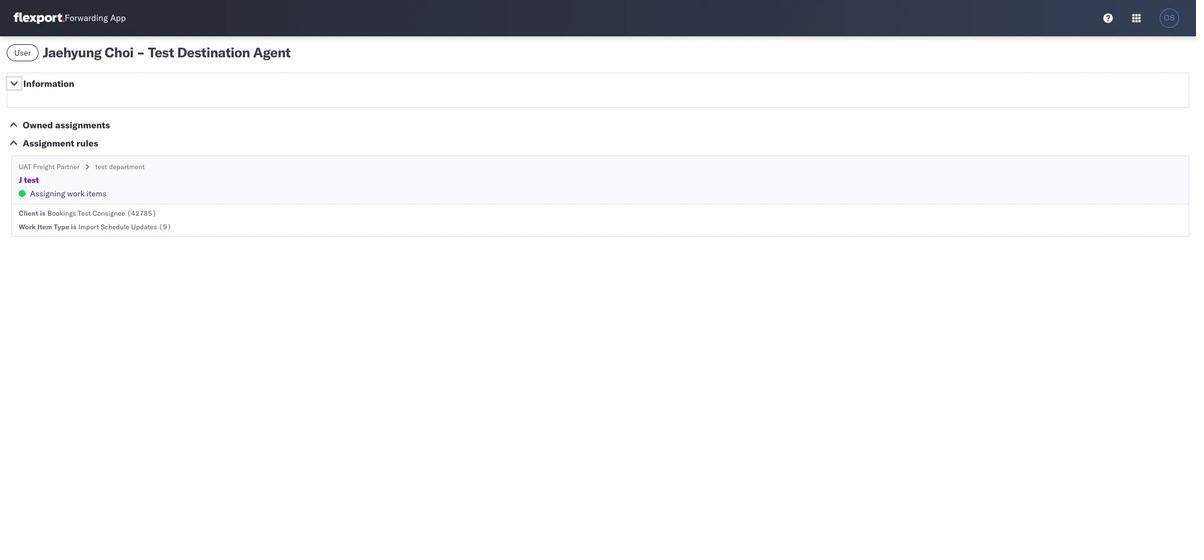 Task type: describe. For each thing, give the bounding box(es) containing it.
client
[[19, 209, 38, 217]]

(42785)
[[127, 209, 156, 217]]

destination
[[177, 44, 250, 61]]

user
[[14, 48, 31, 58]]

import schedule updates (9)
[[78, 223, 172, 231]]

j
[[19, 175, 22, 185]]

-
[[137, 44, 145, 61]]

assignment
[[23, 137, 74, 149]]

jaehyung choi - test destination agent
[[43, 44, 291, 61]]

work
[[67, 188, 85, 199]]

consignee
[[92, 209, 125, 217]]

rules
[[77, 137, 98, 149]]

uat
[[19, 162, 31, 171]]

test for destination
[[148, 44, 174, 61]]

forwarding app link
[[14, 12, 126, 24]]

bookings
[[48, 209, 76, 217]]

updates
[[131, 223, 157, 231]]

(9)
[[159, 223, 172, 231]]

type
[[54, 223, 69, 231]]

choi
[[105, 44, 134, 61]]

department
[[109, 162, 145, 171]]

test for consignee
[[78, 209, 91, 217]]

owned assignments
[[23, 119, 110, 131]]

1 horizontal spatial test
[[95, 162, 107, 171]]

assigning work items
[[30, 188, 106, 199]]

partner
[[57, 162, 79, 171]]



Task type: locate. For each thing, give the bounding box(es) containing it.
agent
[[253, 44, 291, 61]]

1 vertical spatial is
[[71, 223, 76, 231]]

j test link
[[19, 174, 39, 186]]

information
[[23, 78, 74, 89]]

items
[[87, 188, 106, 199]]

1 vertical spatial test
[[24, 175, 39, 185]]

import
[[78, 223, 99, 231]]

assignment rules
[[23, 137, 98, 149]]

0 vertical spatial test
[[95, 162, 107, 171]]

test up the 'import'
[[78, 209, 91, 217]]

0 horizontal spatial test
[[78, 209, 91, 217]]

os
[[1165, 14, 1176, 22]]

0 vertical spatial test
[[148, 44, 174, 61]]

test inside 'link'
[[24, 175, 39, 185]]

test
[[148, 44, 174, 61], [78, 209, 91, 217]]

assigning
[[30, 188, 65, 199]]

schedule
[[101, 223, 129, 231]]

flexport. image
[[14, 12, 65, 24]]

0 horizontal spatial is
[[40, 209, 45, 217]]

jaehyung
[[43, 44, 102, 61]]

test
[[95, 162, 107, 171], [24, 175, 39, 185]]

is
[[40, 209, 45, 217], [71, 223, 76, 231]]

1 vertical spatial test
[[78, 209, 91, 217]]

test left department
[[95, 162, 107, 171]]

app
[[110, 13, 126, 24]]

1 horizontal spatial test
[[148, 44, 174, 61]]

work
[[19, 223, 36, 231]]

client is bookings test consignee (42785)
[[19, 209, 156, 217]]

test right "j"
[[24, 175, 39, 185]]

assignments
[[55, 119, 110, 131]]

item
[[37, 223, 52, 231]]

forwarding app
[[65, 13, 126, 24]]

is right type on the left top of page
[[71, 223, 76, 231]]

1 horizontal spatial is
[[71, 223, 76, 231]]

owned
[[23, 119, 53, 131]]

work item type is
[[19, 223, 76, 231]]

j test
[[19, 175, 39, 185]]

0 horizontal spatial test
[[24, 175, 39, 185]]

0 vertical spatial is
[[40, 209, 45, 217]]

is up item
[[40, 209, 45, 217]]

freight
[[33, 162, 55, 171]]

forwarding
[[65, 13, 108, 24]]

uat freight partner
[[19, 162, 79, 171]]

test department
[[95, 162, 145, 171]]

os button
[[1157, 5, 1183, 31]]

test right - on the left top of the page
[[148, 44, 174, 61]]



Task type: vqa. For each thing, say whether or not it's contained in the screenshot.
the 2130387
no



